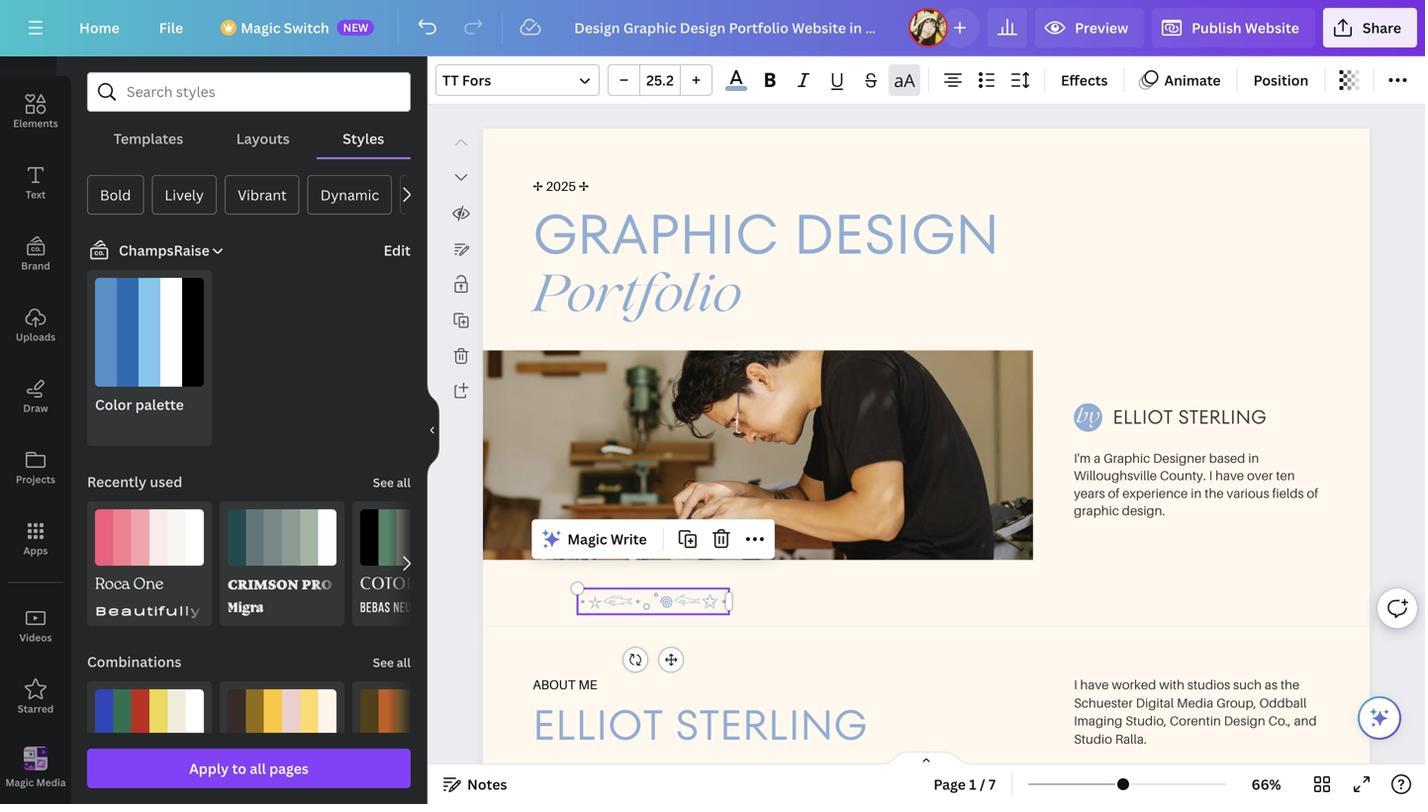 Task type: locate. For each thing, give the bounding box(es) containing it.
canva assistant image
[[1368, 707, 1391, 730]]

elliot for elliot sterling
[[533, 696, 664, 755]]

1 vertical spatial see all
[[373, 655, 411, 671]]

see
[[373, 475, 394, 491], [373, 655, 394, 671]]

magic left 'switch'
[[241, 18, 281, 37]]

animate
[[1164, 71, 1221, 90]]

2 vertical spatial all
[[250, 760, 266, 778]]

notes button
[[435, 769, 515, 801]]

see left hide image
[[373, 475, 394, 491]]

elliot sterling
[[1113, 404, 1266, 431]]

i
[[1209, 468, 1213, 484], [1074, 677, 1077, 693]]

0 vertical spatial see
[[373, 475, 394, 491]]

1 horizontal spatial magic
[[241, 18, 281, 37]]

over
[[1247, 468, 1273, 484]]

2 see from the top
[[373, 655, 394, 671]]

magic inside 'button'
[[567, 530, 607, 549]]

publish
[[1192, 18, 1242, 37]]

1 vertical spatial see
[[373, 655, 394, 671]]

1 horizontal spatial have
[[1215, 468, 1244, 484]]

0 vertical spatial see all
[[373, 475, 411, 491]]

see all button down neue
[[371, 642, 413, 682]]

2 horizontal spatial magic
[[567, 530, 607, 549]]

graphic up willoughsville
[[1104, 450, 1150, 466]]

0 horizontal spatial magic
[[5, 776, 34, 789]]

1 horizontal spatial design
[[794, 196, 999, 273]]

digital
[[1136, 695, 1174, 711]]

1
[[969, 775, 976, 794]]

0 horizontal spatial in
[[1191, 485, 1202, 501]]

i'm
[[1074, 450, 1091, 466]]

share
[[1363, 18, 1401, 37]]

2 see all from the top
[[373, 655, 411, 671]]

0 horizontal spatial media
[[36, 776, 66, 789]]

sterling
[[1178, 404, 1266, 431]]

write
[[611, 530, 647, 549]]

2 of from the left
[[1307, 485, 1318, 501]]

Search styles search field
[[127, 73, 371, 111]]

2 horizontal spatial design
[[1224, 713, 1266, 729]]

elements button
[[0, 76, 71, 147]]

neue
[[393, 602, 417, 616]]

apply "lemon meringue" style image
[[228, 690, 336, 798]]

group
[[608, 64, 713, 96]]

media
[[1177, 695, 1214, 711], [36, 776, 66, 789]]

1 see all button from the top
[[371, 462, 413, 502]]

new
[[343, 20, 368, 35]]

studios
[[1187, 677, 1230, 693]]

used
[[150, 473, 182, 491]]

pages
[[269, 760, 309, 778]]

show pages image
[[879, 751, 974, 767]]

magic inside "main" menu bar
[[241, 18, 281, 37]]

0 horizontal spatial have
[[1080, 677, 1109, 693]]

1 horizontal spatial elliot
[[1113, 404, 1173, 431]]

1 vertical spatial have
[[1080, 677, 1109, 693]]

0 horizontal spatial design
[[19, 46, 52, 59]]

bold
[[100, 186, 131, 204]]

uploads
[[16, 331, 56, 344]]

1 see from the top
[[373, 475, 394, 491]]

design inside button
[[19, 46, 52, 59]]

1 vertical spatial elliot
[[533, 696, 664, 755]]

0 horizontal spatial the
[[1205, 485, 1224, 501]]

magic write
[[567, 530, 647, 549]]

see all button for recently used
[[371, 462, 413, 502]]

all down neue
[[397, 655, 411, 671]]

0 vertical spatial i
[[1209, 468, 1213, 484]]

1 see all from the top
[[373, 475, 411, 491]]

✢ 2025 ✢
[[533, 179, 589, 194]]

starred
[[18, 703, 54, 716]]

vibrant
[[237, 186, 287, 204]]

edit
[[384, 241, 411, 260]]

all right to
[[250, 760, 266, 778]]

magic left write on the left bottom
[[567, 530, 607, 549]]

cotoris bebas neue
[[360, 575, 433, 616]]

see all for recently used
[[373, 475, 411, 491]]

graphic up portfolio
[[533, 196, 779, 273]]

elliot right the by
[[1113, 404, 1173, 431]]

1 vertical spatial graphic
[[1104, 450, 1150, 466]]

0 vertical spatial magic
[[241, 18, 281, 37]]

✢ left the 2025
[[533, 179, 543, 194]]

i down based
[[1209, 468, 1213, 484]]

1 horizontal spatial of
[[1307, 485, 1318, 501]]

0 vertical spatial media
[[1177, 695, 1214, 711]]

0 horizontal spatial ✢
[[533, 179, 543, 194]]

draw button
[[0, 361, 71, 432]]

1 horizontal spatial graphic
[[1104, 450, 1150, 466]]

based
[[1209, 450, 1245, 466]]

i inside the i have worked with studios such as the schuester digital media group, oddball imaging studio, corentin design co., and studio ralla.
[[1074, 677, 1077, 693]]

1 horizontal spatial the
[[1281, 677, 1300, 693]]

roca
[[95, 574, 130, 598]]

0 horizontal spatial i
[[1074, 677, 1077, 693]]

1 horizontal spatial in
[[1248, 450, 1259, 466]]

0 horizontal spatial elliot
[[533, 696, 664, 755]]

co.,
[[1268, 713, 1291, 729]]

of right fields
[[1307, 485, 1318, 501]]

1 horizontal spatial i
[[1209, 468, 1213, 484]]

various
[[1227, 485, 1269, 501]]

in up over
[[1248, 450, 1259, 466]]

0 horizontal spatial of
[[1108, 485, 1120, 501]]

1 vertical spatial magic
[[567, 530, 607, 549]]

the inside the i have worked with studios such as the schuester digital media group, oddball imaging studio, corentin design co., and studio ralla.
[[1281, 677, 1300, 693]]

the right as
[[1281, 677, 1300, 693]]

of down willoughsville
[[1108, 485, 1120, 501]]

see down "bebas"
[[373, 655, 394, 671]]

lively
[[165, 186, 204, 204]]

recently used
[[87, 473, 182, 491]]

1 horizontal spatial media
[[1177, 695, 1214, 711]]

recently
[[87, 473, 147, 491]]

color
[[95, 395, 132, 414]]

tt fors
[[442, 71, 491, 90]]

have up schuester
[[1080, 677, 1109, 693]]

willoughsville
[[1074, 468, 1157, 484]]

schuester
[[1074, 695, 1133, 711]]

effects button
[[1053, 64, 1116, 96]]

share button
[[1323, 8, 1417, 48]]

see all left hide image
[[373, 475, 411, 491]]

#8badd6 image
[[726, 86, 747, 91]]

0 vertical spatial elliot
[[1113, 404, 1173, 431]]

fors
[[462, 71, 491, 90]]

the
[[1205, 485, 1224, 501], [1281, 677, 1300, 693]]

studio,
[[1125, 713, 1167, 729]]

home link
[[63, 8, 135, 48]]

layouts button
[[210, 120, 316, 157]]

file
[[159, 18, 183, 37]]

publish website
[[1192, 18, 1299, 37]]

apps button
[[0, 504, 71, 575]]

apply to all pages
[[189, 760, 309, 778]]

elliot down me
[[533, 696, 664, 755]]

1 of from the left
[[1108, 485, 1120, 501]]

champsraise
[[119, 241, 210, 260]]

✢ right the 2025
[[579, 179, 589, 194]]

magic inside button
[[5, 776, 34, 789]]

1 vertical spatial in
[[1191, 485, 1202, 501]]

all left hide image
[[397, 475, 411, 491]]

1 horizontal spatial ✢
[[579, 179, 589, 194]]

have down based
[[1215, 468, 1244, 484]]

imaging
[[1074, 713, 1123, 729]]

see all button left hide image
[[371, 462, 413, 502]]

i up schuester
[[1074, 677, 1077, 693]]

media down starred
[[36, 776, 66, 789]]

design
[[19, 46, 52, 59], [794, 196, 999, 273], [1224, 713, 1266, 729]]

magic for magic switch
[[241, 18, 281, 37]]

1 vertical spatial see all button
[[371, 642, 413, 682]]

the left various
[[1205, 485, 1224, 501]]

color palette
[[95, 395, 184, 414]]

magic down starred
[[5, 776, 34, 789]]

2 see all button from the top
[[371, 642, 413, 682]]

2 vertical spatial magic
[[5, 776, 34, 789]]

corentin
[[1170, 713, 1221, 729]]

2 ✢ from the left
[[579, 179, 589, 194]]

combinations
[[87, 653, 181, 671]]

main menu bar
[[0, 0, 1425, 56]]

1 vertical spatial the
[[1281, 677, 1300, 693]]

publish website button
[[1152, 8, 1315, 48]]

crimson
[[228, 575, 299, 593]]

projects
[[16, 473, 55, 486]]

in down county.
[[1191, 485, 1202, 501]]

media up corentin
[[1177, 695, 1214, 711]]

color palette button
[[87, 270, 212, 446]]

see all
[[373, 475, 411, 491], [373, 655, 411, 671]]

0 vertical spatial all
[[397, 475, 411, 491]]

0 vertical spatial design
[[19, 46, 52, 59]]

draw
[[23, 402, 48, 415]]

page 1 / 7
[[934, 775, 996, 794]]

all for combinations
[[397, 655, 411, 671]]

apps
[[23, 544, 48, 558]]

roca one beautifully delicious sans
[[95, 574, 361, 618]]

0 horizontal spatial graphic
[[533, 196, 779, 273]]

see all down neue
[[373, 655, 411, 671]]

apply "toy store" style image
[[95, 690, 204, 798]]

2 vertical spatial design
[[1224, 713, 1266, 729]]

0 vertical spatial have
[[1215, 468, 1244, 484]]

hide image
[[427, 383, 439, 478]]

0 vertical spatial the
[[1205, 485, 1224, 501]]

0 vertical spatial see all button
[[371, 462, 413, 502]]

1 vertical spatial i
[[1074, 677, 1077, 693]]

1 vertical spatial all
[[397, 655, 411, 671]]

about
[[533, 677, 576, 693]]

pro
[[302, 575, 332, 593]]

magic
[[241, 18, 281, 37], [567, 530, 607, 549], [5, 776, 34, 789]]

lively button
[[152, 175, 217, 215]]

1 vertical spatial media
[[36, 776, 66, 789]]



Task type: vqa. For each thing, say whether or not it's contained in the screenshot.
ELEMENTS at the left of the page
yes



Task type: describe. For each thing, give the bounding box(es) containing it.
magic for magic media
[[5, 776, 34, 789]]

magic media button
[[0, 733, 71, 805]]

sans
[[309, 602, 361, 618]]

media inside the i have worked with studios such as the schuester digital media group, oddball imaging studio, corentin design co., and studio ralla.
[[1177, 695, 1214, 711]]

magic media
[[5, 776, 66, 789]]

templates
[[114, 129, 183, 148]]

and
[[1294, 713, 1317, 729]]

bold button
[[87, 175, 144, 215]]

design inside the i have worked with studios such as the schuester digital media group, oddball imaging studio, corentin design co., and studio ralla.
[[1224, 713, 1266, 729]]

sterling
[[675, 696, 867, 755]]

page
[[934, 775, 966, 794]]

tt
[[442, 71, 459, 90]]

uploads button
[[0, 290, 71, 361]]

preview button
[[1035, 8, 1144, 48]]

delicious
[[209, 602, 302, 618]]

all for recently used
[[397, 475, 411, 491]]

7
[[989, 775, 996, 794]]

with
[[1159, 677, 1185, 693]]

– – number field
[[646, 71, 674, 90]]

apply to all pages button
[[87, 749, 411, 789]]

videos button
[[0, 591, 71, 662]]

effects
[[1061, 71, 1108, 90]]

apply
[[189, 760, 229, 778]]

magic switch
[[241, 18, 329, 37]]

to
[[232, 760, 246, 778]]

county.
[[1160, 468, 1206, 484]]

media inside button
[[36, 776, 66, 789]]

brand
[[21, 259, 50, 273]]

0 vertical spatial graphic
[[533, 196, 779, 273]]

text
[[26, 188, 46, 201]]

see for combinations
[[373, 655, 394, 671]]

1 ✢ from the left
[[533, 179, 543, 194]]

champsraise button
[[79, 239, 225, 262]]

templates button
[[87, 120, 210, 157]]

one
[[133, 574, 163, 598]]

animate button
[[1133, 64, 1229, 96]]

such
[[1233, 677, 1262, 693]]

about me
[[533, 677, 597, 693]]

vibrant button
[[225, 175, 300, 215]]

cotoris
[[360, 575, 433, 595]]

videos
[[19, 631, 52, 645]]

bebas
[[360, 602, 391, 616]]

switch
[[284, 18, 329, 37]]

see for recently used
[[373, 475, 394, 491]]

0 vertical spatial in
[[1248, 450, 1259, 466]]

ralla.
[[1115, 731, 1147, 747]]

years
[[1074, 485, 1105, 501]]

combinations button
[[85, 642, 183, 682]]

migra
[[228, 601, 264, 617]]

tt fors button
[[435, 64, 600, 96]]

66%
[[1251, 775, 1281, 794]]

ten
[[1276, 468, 1295, 484]]

have inside the i have worked with studios such as the schuester digital media group, oddball imaging studio, corentin design co., and studio ralla.
[[1080, 677, 1109, 693]]

have inside i'm a graphic designer based in willoughsville county. i have over ten years of experience in the various fields of graphic design.
[[1215, 468, 1244, 484]]

as
[[1265, 677, 1278, 693]]

#8badd6 image
[[726, 86, 747, 91]]

layouts
[[236, 129, 290, 148]]

graphic inside i'm a graphic designer based in willoughsville county. i have over ten years of experience in the various fields of graphic design.
[[1104, 450, 1150, 466]]

see all for combinations
[[373, 655, 411, 671]]

designer
[[1153, 450, 1206, 466]]

oddball
[[1259, 695, 1307, 711]]

starred button
[[0, 662, 71, 733]]

me
[[578, 677, 597, 693]]

recently used button
[[85, 462, 184, 502]]

page 1 / 7 button
[[926, 769, 1004, 801]]

by
[[1076, 408, 1100, 427]]

1 vertical spatial design
[[794, 196, 999, 273]]

a
[[1094, 450, 1101, 466]]

magic for magic write
[[567, 530, 607, 549]]

see all button for combinations
[[371, 642, 413, 682]]

brand button
[[0, 219, 71, 290]]

magic write button
[[536, 524, 655, 555]]

notes
[[467, 775, 507, 794]]

side panel tab list
[[0, 5, 71, 805]]

66% button
[[1234, 769, 1298, 801]]

portfolio
[[533, 275, 741, 324]]

the inside i'm a graphic designer based in willoughsville county. i have over ten years of experience in the various fields of graphic design.
[[1205, 485, 1224, 501]]

home
[[79, 18, 120, 37]]

elements
[[13, 117, 58, 130]]

i have worked with studios such as the schuester digital media group, oddball imaging studio, corentin design co., and studio ralla.
[[1074, 677, 1317, 747]]

worked
[[1112, 677, 1156, 693]]

edit button
[[384, 239, 411, 261]]

experience
[[1122, 485, 1188, 501]]

graphic
[[1074, 503, 1119, 519]]

Design title text field
[[558, 8, 901, 48]]

fields
[[1272, 485, 1304, 501]]

beautifully
[[95, 602, 202, 618]]

text button
[[0, 147, 71, 219]]

/
[[980, 775, 985, 794]]

i inside i'm a graphic designer based in willoughsville county. i have over ten years of experience in the various fields of graphic design.
[[1209, 468, 1213, 484]]

elliot sterling
[[533, 696, 867, 755]]

website
[[1245, 18, 1299, 37]]

styles
[[343, 129, 384, 148]]

⋆⭒𓆟⋆｡˚𖦹𓆜✩⋆
[[578, 587, 729, 617]]

elliot for elliot sterling
[[1113, 404, 1173, 431]]

position button
[[1246, 64, 1317, 96]]

dynamic
[[320, 186, 379, 204]]

palette
[[135, 395, 184, 414]]



